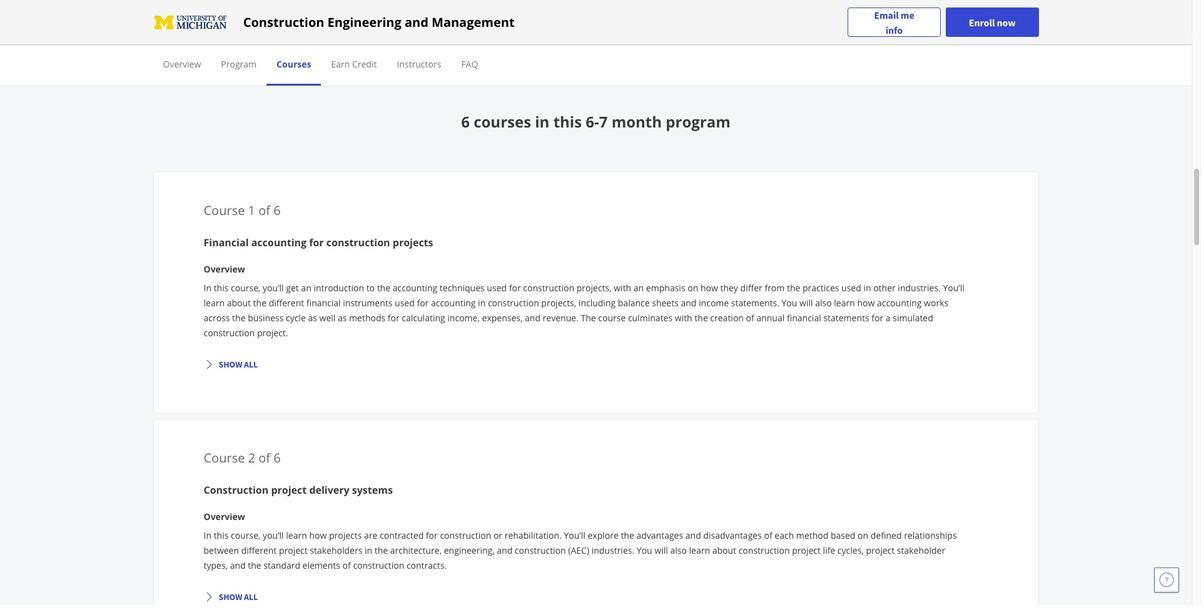 Task type: vqa. For each thing, say whether or not it's contained in the screenshot.
Universidad de los Andes image
no



Task type: describe. For each thing, give the bounding box(es) containing it.
project
[[291, 51, 320, 63]]

6-
[[586, 112, 599, 132]]

works
[[924, 297, 949, 309]]

construction down are
[[353, 560, 404, 572]]

how inside in this course, you'll learn how projects are contracted for construction or rehabilitation. you'll explore the advantages and disadvantages of each method based on defined relationships between different project stakeholders in the architecture, engineering, and construction (aec) industries. you will also learn about construction project life cycles, project stakeholder types, and the standard elements of construction contracts.
[[309, 530, 327, 542]]

they
[[721, 282, 738, 294]]

the right to
[[377, 282, 391, 294]]

program link
[[221, 58, 257, 70]]

construction up to
[[327, 236, 390, 250]]

learn up across
[[204, 297, 225, 309]]

of right 2
[[259, 450, 270, 467]]

you inside in this course, you'll learn how projects are contracted for construction or rehabilitation. you'll explore the advantages and disadvantages of each method based on defined relationships between different project stakeholders in the architecture, engineering, and construction (aec) industries. you will also learn about construction project life cycles, project stakeholder types, and the standard elements of construction contracts.
[[637, 545, 653, 557]]

7
[[599, 112, 608, 132]]

relationships
[[904, 530, 957, 542]]

from
[[765, 282, 785, 294]]

management
[[432, 13, 515, 30]]

construction for construction engineering and management
[[243, 13, 324, 30]]

systems
[[352, 484, 393, 498]]

faq link
[[461, 58, 478, 70]]

courses
[[474, 112, 531, 132]]

instruments
[[343, 297, 393, 309]]

stakeholders
[[310, 545, 363, 557]]

project up standard on the left
[[279, 545, 308, 557]]

construction down across
[[204, 327, 255, 339]]

method
[[797, 530, 829, 542]]

2 as from the left
[[338, 312, 347, 324]]

including
[[579, 297, 616, 309]]

overview for course 2 of 6
[[204, 511, 245, 523]]

for up the introduction
[[309, 236, 324, 250]]

in this course, you'll learn how projects are contracted for construction or rehabilitation. you'll explore the advantages and disadvantages of each method based on defined relationships between different project stakeholders in the architecture, engineering, and construction (aec) industries. you will also learn about construction project life cycles, project stakeholder types, and the standard elements of construction contracts.
[[204, 530, 957, 572]]

on inside in this course, you'll learn how projects are contracted for construction or rehabilitation. you'll explore the advantages and disadvantages of each method based on defined relationships between different project stakeholders in the architecture, engineering, and construction (aec) industries. you will also learn about construction project life cycles, project stakeholder types, and the standard elements of construction contracts.
[[858, 530, 869, 542]]

projects inside in this course, you'll learn how projects are contracted for construction or rehabilitation. you'll explore the advantages and disadvantages of each method based on defined relationships between different project stakeholders in the architecture, engineering, and construction (aec) industries. you will also learn about construction project life cycles, project stakeholder types, and the standard elements of construction contracts.
[[329, 530, 362, 542]]

defined
[[871, 530, 902, 542]]

0 vertical spatial projects,
[[577, 282, 612, 294]]

certificate menu element
[[153, 45, 1039, 86]]

month
[[612, 112, 662, 132]]

engineering
[[328, 13, 402, 30]]

1 horizontal spatial with
[[675, 312, 693, 324]]

construction up 'revenue.'
[[523, 282, 575, 294]]

enroll now button
[[946, 8, 1039, 37]]

about inside in this course, you'll get an introduction to the accounting techniques used for construction projects, with an emphasis on how they differ from the practices used in other industries. you'll learn about the different financial instruments used for accounting in construction projects, including balance sheets and income statements. you will also learn how accounting works across the business cycle as well as methods for calculating income, expenses, and revenue. the course culminates with the creation of annual financial statements for a simulated construction project.
[[227, 297, 251, 309]]

between
[[204, 545, 239, 557]]

you
[[189, 16, 212, 33]]

course, for 2
[[231, 530, 261, 542]]

to
[[367, 282, 375, 294]]

me
[[901, 8, 915, 21]]

statements
[[824, 312, 870, 324]]

business
[[248, 312, 284, 324]]

or
[[494, 530, 503, 542]]

0 horizontal spatial techniques
[[369, 51, 414, 63]]

1
[[248, 202, 255, 219]]

enroll
[[969, 16, 995, 28]]

the
[[581, 312, 596, 324]]

standard
[[264, 560, 300, 572]]

instructors link
[[397, 58, 441, 70]]

cycles,
[[838, 545, 864, 557]]

program
[[221, 58, 257, 70]]

balance
[[618, 297, 650, 309]]

introduction
[[314, 282, 364, 294]]

methods
[[349, 312, 386, 324]]

project down defined
[[866, 545, 895, 557]]

explore
[[588, 530, 619, 542]]

and right types,
[[230, 560, 246, 572]]

show all for 1
[[219, 359, 258, 371]]

emphasis
[[646, 282, 686, 294]]

financial accounting for construction projects
[[204, 236, 433, 250]]

disadvantages
[[704, 530, 762, 542]]

course
[[598, 312, 626, 324]]

delivery
[[309, 484, 350, 498]]

other
[[874, 282, 896, 294]]

rehabilitation.
[[505, 530, 562, 542]]

learn up standard on the left
[[286, 530, 307, 542]]

courses link
[[277, 58, 311, 70]]

0 vertical spatial this
[[554, 112, 582, 132]]

well
[[319, 312, 336, 324]]

financial
[[204, 236, 249, 250]]

skills you will gain
[[153, 16, 267, 33]]

show for 1
[[219, 359, 242, 371]]

email me info
[[874, 8, 915, 36]]

based
[[831, 530, 856, 542]]

elements
[[303, 560, 340, 572]]

for up expenses,
[[509, 282, 521, 294]]

project down method on the right
[[792, 545, 821, 557]]

gain
[[240, 16, 267, 33]]

the left standard on the left
[[248, 560, 261, 572]]

differ
[[741, 282, 763, 294]]

architecture,
[[390, 545, 442, 557]]

1 as from the left
[[308, 312, 317, 324]]

6 for course 2 of 6
[[274, 450, 281, 467]]

construction down each
[[739, 545, 790, 557]]

the down income
[[695, 312, 708, 324]]

construction for construction project delivery systems
[[204, 484, 269, 498]]

different inside in this course, you'll learn how projects are contracted for construction or rehabilitation. you'll explore the advantages and disadvantages of each method based on defined relationships between different project stakeholders in the architecture, engineering, and construction (aec) industries. you will also learn about construction project life cycles, project stakeholder types, and the standard elements of construction contracts.
[[241, 545, 277, 557]]

accounting up a
[[877, 297, 922, 309]]

construction engineering and management
[[243, 13, 515, 30]]

construction project delivery systems
[[204, 484, 393, 498]]

earn credit
[[331, 58, 377, 70]]

the right across
[[232, 312, 246, 324]]

culminates
[[628, 312, 673, 324]]

techniques inside in this course, you'll get an introduction to the accounting techniques used for construction projects, with an emphasis on how they differ from the practices used in other industries. you'll learn about the different financial instruments used for accounting in construction projects, including balance sheets and income statements. you will also learn how accounting works across the business cycle as well as methods for calculating income, expenses, and revenue. the course culminates with the creation of annual financial statements for a simulated construction project.
[[440, 282, 485, 294]]

credit
[[352, 58, 377, 70]]

0 horizontal spatial used
[[395, 297, 415, 309]]

across
[[204, 312, 230, 324]]

sheets
[[652, 297, 679, 309]]

in inside in this course, you'll learn how projects are contracted for construction or rehabilitation. you'll explore the advantages and disadvantages of each method based on defined relationships between different project stakeholders in the architecture, engineering, and construction (aec) industries. you will also learn about construction project life cycles, project stakeholder types, and the standard elements of construction contracts.
[[365, 545, 372, 557]]

email
[[874, 8, 899, 21]]

practices
[[803, 282, 840, 294]]

6 courses in this 6-7 month program
[[461, 112, 731, 132]]

the down are
[[375, 545, 388, 557]]

project scheduling techniques
[[291, 51, 414, 63]]

in left other
[[864, 282, 872, 294]]

you'll for course 2 of 6
[[263, 530, 284, 542]]

1 vertical spatial how
[[858, 297, 875, 309]]

course 2 of 6
[[204, 450, 281, 467]]

(aec)
[[568, 545, 590, 557]]

the right the from
[[787, 282, 801, 294]]



Task type: locate. For each thing, give the bounding box(es) containing it.
1 horizontal spatial an
[[634, 282, 644, 294]]

1 horizontal spatial also
[[816, 297, 832, 309]]

contracted
[[380, 530, 424, 542]]

0 horizontal spatial how
[[309, 530, 327, 542]]

1 vertical spatial about
[[713, 545, 737, 557]]

advantages
[[637, 530, 684, 542]]

also inside in this course, you'll learn how projects are contracted for construction or rehabilitation. you'll explore the advantages and disadvantages of each method based on defined relationships between different project stakeholders in the architecture, engineering, and construction (aec) industries. you will also learn about construction project life cycles, project stakeholder types, and the standard elements of construction contracts.
[[671, 545, 687, 557]]

construction for construction accounting
[[164, 51, 217, 63]]

this inside in this course, you'll learn how projects are contracted for construction or rehabilitation. you'll explore the advantages and disadvantages of each method based on defined relationships between different project stakeholders in the architecture, engineering, and construction (aec) industries. you will also learn about construction project life cycles, project stakeholder types, and the standard elements of construction contracts.
[[214, 530, 229, 542]]

project left delivery
[[271, 484, 307, 498]]

2
[[248, 450, 255, 467]]

you'll inside in this course, you'll get an introduction to the accounting techniques used for construction projects, with an emphasis on how they differ from the practices used in other industries. you'll learn about the different financial instruments used for accounting in construction projects, including balance sheets and income statements. you will also learn how accounting works across the business cycle as well as methods for calculating income, expenses, and revenue. the course culminates with the creation of annual financial statements for a simulated construction project.
[[943, 282, 965, 294]]

1 vertical spatial all
[[244, 592, 258, 603]]

show
[[219, 359, 242, 371], [219, 592, 242, 603]]

2 vertical spatial how
[[309, 530, 327, 542]]

0 vertical spatial will
[[215, 16, 237, 33]]

0 vertical spatial financial
[[307, 297, 341, 309]]

accounting down the gain
[[219, 51, 264, 63]]

as right well
[[338, 312, 347, 324]]

show all button for 2
[[199, 587, 263, 606]]

0 vertical spatial how
[[701, 282, 718, 294]]

1 an from the left
[[301, 282, 312, 294]]

1 horizontal spatial you
[[782, 297, 798, 309]]

in up income,
[[478, 297, 486, 309]]

1 vertical spatial you
[[637, 545, 653, 557]]

this inside in this course, you'll get an introduction to the accounting techniques used for construction projects, with an emphasis on how they differ from the practices used in other industries. you'll learn about the different financial instruments used for accounting in construction projects, including balance sheets and income statements. you will also learn how accounting works across the business cycle as well as methods for calculating income, expenses, and revenue. the course culminates with the creation of annual financial statements for a simulated construction project.
[[214, 282, 229, 294]]

industries. inside in this course, you'll get an introduction to the accounting techniques used for construction projects, with an emphasis on how they differ from the practices used in other industries. you'll learn about the different financial instruments used for accounting in construction projects, including balance sheets and income statements. you will also learn how accounting works across the business cycle as well as methods for calculating income, expenses, and revenue. the course culminates with the creation of annual financial statements for a simulated construction project.
[[898, 282, 941, 294]]

1 show from the top
[[219, 359, 242, 371]]

construction accounting
[[164, 51, 264, 63]]

for up the calculating on the left bottom
[[417, 297, 429, 309]]

also inside in this course, you'll get an introduction to the accounting techniques used for construction projects, with an emphasis on how they differ from the practices used in other industries. you'll learn about the different financial instruments used for accounting in construction projects, including balance sheets and income statements. you will also learn how accounting works across the business cycle as well as methods for calculating income, expenses, and revenue. the course culminates with the creation of annual financial statements for a simulated construction project.
[[816, 297, 832, 309]]

0 horizontal spatial projects
[[329, 530, 362, 542]]

1 vertical spatial on
[[858, 530, 869, 542]]

1 show all button from the top
[[199, 354, 263, 376]]

as left well
[[308, 312, 317, 324]]

1 in from the top
[[204, 282, 212, 294]]

6 right 1
[[274, 202, 281, 219]]

construction
[[327, 236, 390, 250], [523, 282, 575, 294], [488, 297, 539, 309], [204, 327, 255, 339], [440, 530, 491, 542], [515, 545, 566, 557], [739, 545, 790, 557], [353, 560, 404, 572]]

1 vertical spatial projects,
[[542, 297, 577, 309]]

cycle
[[286, 312, 306, 324]]

financial up well
[[307, 297, 341, 309]]

accounting up the calculating on the left bottom
[[393, 282, 438, 294]]

2 horizontal spatial will
[[800, 297, 813, 309]]

accounting down 1
[[251, 236, 307, 250]]

projects
[[393, 236, 433, 250], [329, 530, 362, 542]]

you inside in this course, you'll get an introduction to the accounting techniques used for construction projects, with an emphasis on how they differ from the practices used in other industries. you'll learn about the different financial instruments used for accounting in construction projects, including balance sheets and income statements. you will also learn how accounting works across the business cycle as well as methods for calculating income, expenses, and revenue. the course culminates with the creation of annual financial statements for a simulated construction project.
[[782, 297, 798, 309]]

used up statements
[[842, 282, 862, 294]]

this up across
[[214, 282, 229, 294]]

overview up the between
[[204, 511, 245, 523]]

will right you
[[215, 16, 237, 33]]

0 vertical spatial show all
[[219, 359, 258, 371]]

will down practices
[[800, 297, 813, 309]]

show all button down types,
[[199, 587, 263, 606]]

this left 6-
[[554, 112, 582, 132]]

1 you'll from the top
[[263, 282, 284, 294]]

and right advantages
[[686, 530, 701, 542]]

life
[[823, 545, 836, 557]]

0 horizontal spatial about
[[227, 297, 251, 309]]

1 horizontal spatial techniques
[[440, 282, 485, 294]]

now
[[997, 16, 1016, 28]]

0 vertical spatial you
[[782, 297, 798, 309]]

income,
[[448, 312, 480, 324]]

on inside in this course, you'll get an introduction to the accounting techniques used for construction projects, with an emphasis on how they differ from the practices used in other industries. you'll learn about the different financial instruments used for accounting in construction projects, including balance sheets and income statements. you will also learn how accounting works across the business cycle as well as methods for calculating income, expenses, and revenue. the course culminates with the creation of annual financial statements for a simulated construction project.
[[688, 282, 699, 294]]

statements.
[[732, 297, 780, 309]]

1 vertical spatial course,
[[231, 530, 261, 542]]

1 vertical spatial show
[[219, 592, 242, 603]]

2 vertical spatial will
[[655, 545, 668, 557]]

of right 1
[[259, 202, 270, 219]]

on right emphasis
[[688, 282, 699, 294]]

industries. inside in this course, you'll learn how projects are contracted for construction or rehabilitation. you'll explore the advantages and disadvantages of each method based on defined relationships between different project stakeholders in the architecture, engineering, and construction (aec) industries. you will also learn about construction project life cycles, project stakeholder types, and the standard elements of construction contracts.
[[592, 545, 635, 557]]

financial
[[307, 297, 341, 309], [787, 312, 822, 324]]

university of michigan image
[[153, 12, 228, 32]]

show all button
[[199, 354, 263, 376], [199, 587, 263, 606]]

all for 1
[[244, 359, 258, 371]]

0 vertical spatial projects
[[393, 236, 433, 250]]

you'll up standard on the left
[[263, 530, 284, 542]]

6 for course 1 of 6
[[274, 202, 281, 219]]

email me info button
[[848, 7, 941, 37]]

accounting up income,
[[431, 297, 476, 309]]

of left each
[[764, 530, 773, 542]]

techniques
[[369, 51, 414, 63], [440, 282, 485, 294]]

0 horizontal spatial you'll
[[564, 530, 586, 542]]

different
[[269, 297, 304, 309], [241, 545, 277, 557]]

this for course 1 of 6
[[214, 282, 229, 294]]

each
[[775, 530, 794, 542]]

are
[[364, 530, 378, 542]]

2 horizontal spatial used
[[842, 282, 862, 294]]

1 horizontal spatial how
[[701, 282, 718, 294]]

2 vertical spatial this
[[214, 530, 229, 542]]

also down practices
[[816, 297, 832, 309]]

0 horizontal spatial with
[[614, 282, 632, 294]]

show all button for 1
[[199, 354, 263, 376]]

skills
[[153, 16, 185, 33]]

2 horizontal spatial how
[[858, 297, 875, 309]]

1 horizontal spatial used
[[487, 282, 507, 294]]

1 vertical spatial industries.
[[592, 545, 635, 557]]

how down other
[[858, 297, 875, 309]]

0 vertical spatial overview
[[163, 58, 201, 70]]

1 vertical spatial 6
[[274, 202, 281, 219]]

1 vertical spatial you'll
[[564, 530, 586, 542]]

show down across
[[219, 359, 242, 371]]

show all
[[219, 359, 258, 371], [219, 592, 258, 603]]

show for 2
[[219, 592, 242, 603]]

0 vertical spatial also
[[816, 297, 832, 309]]

construction up expenses,
[[488, 297, 539, 309]]

accounting
[[219, 51, 264, 63], [251, 236, 307, 250], [393, 282, 438, 294], [431, 297, 476, 309], [877, 297, 922, 309]]

0 vertical spatial industries.
[[898, 282, 941, 294]]

will inside in this course, you'll get an introduction to the accounting techniques used for construction projects, with an emphasis on how they differ from the practices used in other industries. you'll learn about the different financial instruments used for accounting in construction projects, including balance sheets and income statements. you will also learn how accounting works across the business cycle as well as methods for calculating income, expenses, and revenue. the course culminates with the creation of annual financial statements for a simulated construction project.
[[800, 297, 813, 309]]

worksite safety
[[441, 51, 504, 63]]

1 horizontal spatial will
[[655, 545, 668, 557]]

on up cycles,
[[858, 530, 869, 542]]

course,
[[231, 282, 261, 294], [231, 530, 261, 542]]

0 horizontal spatial industries.
[[592, 545, 635, 557]]

1 horizontal spatial financial
[[787, 312, 822, 324]]

0 vertical spatial show all button
[[199, 354, 263, 376]]

2 course, from the top
[[231, 530, 261, 542]]

stakeholder
[[897, 545, 946, 557]]

you down advantages
[[637, 545, 653, 557]]

you'll for course 1 of 6
[[263, 282, 284, 294]]

0 vertical spatial you'll
[[943, 282, 965, 294]]

1 vertical spatial projects
[[329, 530, 362, 542]]

will
[[215, 16, 237, 33], [800, 297, 813, 309], [655, 545, 668, 557]]

1 course, from the top
[[231, 282, 261, 294]]

of inside in this course, you'll get an introduction to the accounting techniques used for construction projects, with an emphasis on how they differ from the practices used in other industries. you'll learn about the different financial instruments used for accounting in construction projects, including balance sheets and income statements. you will also learn how accounting works across the business cycle as well as methods for calculating income, expenses, and revenue. the course culminates with the creation of annual financial statements for a simulated construction project.
[[746, 312, 755, 324]]

you down the from
[[782, 297, 798, 309]]

1 vertical spatial in
[[204, 530, 212, 542]]

2 in from the top
[[204, 530, 212, 542]]

construction up project
[[243, 13, 324, 30]]

all
[[244, 359, 258, 371], [244, 592, 258, 603]]

1 vertical spatial you'll
[[263, 530, 284, 542]]

0 vertical spatial on
[[688, 282, 699, 294]]

1 horizontal spatial you'll
[[943, 282, 965, 294]]

engineering,
[[444, 545, 495, 557]]

for up architecture,
[[426, 530, 438, 542]]

in for course 1 of 6
[[204, 282, 212, 294]]

2 you'll from the top
[[263, 530, 284, 542]]

in inside in this course, you'll get an introduction to the accounting techniques used for construction projects, with an emphasis on how they differ from the practices used in other industries. you'll learn about the different financial instruments used for accounting in construction projects, including balance sheets and income statements. you will also learn how accounting works across the business cycle as well as methods for calculating income, expenses, and revenue. the course culminates with the creation of annual financial statements for a simulated construction project.
[[204, 282, 212, 294]]

course
[[204, 202, 245, 219], [204, 450, 245, 467]]

the right explore
[[621, 530, 634, 542]]

learn down disadvantages
[[689, 545, 710, 557]]

will down advantages
[[655, 545, 668, 557]]

get
[[286, 282, 299, 294]]

industries. up works
[[898, 282, 941, 294]]

income
[[699, 297, 729, 309]]

in for course 2 of 6
[[204, 530, 212, 542]]

overview
[[163, 58, 201, 70], [204, 264, 245, 276], [204, 511, 245, 523]]

program
[[666, 112, 731, 132]]

construction down you
[[164, 51, 217, 63]]

the up business at the bottom of page
[[253, 297, 267, 309]]

course for course 2 of 6
[[204, 450, 245, 467]]

in right courses
[[535, 112, 550, 132]]

projects,
[[577, 282, 612, 294], [542, 297, 577, 309]]

you'll inside in this course, you'll learn how projects are contracted for construction or rehabilitation. you'll explore the advantages and disadvantages of each method based on defined relationships between different project stakeholders in the architecture, engineering, and construction (aec) industries. you will also learn about construction project life cycles, project stakeholder types, and the standard elements of construction contracts.
[[564, 530, 586, 542]]

show down types,
[[219, 592, 242, 603]]

0 vertical spatial you'll
[[263, 282, 284, 294]]

industries. down explore
[[592, 545, 635, 557]]

expenses,
[[482, 312, 523, 324]]

course for course 1 of 6
[[204, 202, 245, 219]]

1 vertical spatial course
[[204, 450, 245, 467]]

simulated
[[893, 312, 934, 324]]

projects, up including
[[577, 282, 612, 294]]

an
[[301, 282, 312, 294], [634, 282, 644, 294]]

about
[[227, 297, 251, 309], [713, 545, 737, 557]]

all for 2
[[244, 592, 258, 603]]

an up balance
[[634, 282, 644, 294]]

types,
[[204, 560, 228, 572]]

1 vertical spatial show all
[[219, 592, 258, 603]]

2 all from the top
[[244, 592, 258, 603]]

overview for course 1 of 6
[[204, 264, 245, 276]]

this up the between
[[214, 530, 229, 542]]

0 horizontal spatial also
[[671, 545, 687, 557]]

2 show all button from the top
[[199, 587, 263, 606]]

1 vertical spatial will
[[800, 297, 813, 309]]

2 show from the top
[[219, 592, 242, 603]]

also
[[816, 297, 832, 309], [671, 545, 687, 557]]

for right methods
[[388, 312, 400, 324]]

faq
[[461, 58, 478, 70]]

2 an from the left
[[634, 282, 644, 294]]

0 vertical spatial construction
[[243, 13, 324, 30]]

this
[[554, 112, 582, 132], [214, 282, 229, 294], [214, 530, 229, 542]]

different down get
[[269, 297, 304, 309]]

in down are
[[365, 545, 372, 557]]

0 horizontal spatial as
[[308, 312, 317, 324]]

learn up statements
[[834, 297, 855, 309]]

0 vertical spatial in
[[204, 282, 212, 294]]

of down stakeholders
[[343, 560, 351, 572]]

project.
[[257, 327, 288, 339]]

1 horizontal spatial about
[[713, 545, 737, 557]]

about up across
[[227, 297, 251, 309]]

2 vertical spatial overview
[[204, 511, 245, 523]]

and left 'revenue.'
[[525, 312, 541, 324]]

with down sheets
[[675, 312, 693, 324]]

2 vertical spatial 6
[[274, 450, 281, 467]]

1 vertical spatial techniques
[[440, 282, 485, 294]]

overview down skills
[[163, 58, 201, 70]]

safety
[[479, 51, 504, 63]]

for left a
[[872, 312, 884, 324]]

show all down types,
[[219, 592, 258, 603]]

0 horizontal spatial an
[[301, 282, 312, 294]]

2 show all from the top
[[219, 592, 258, 603]]

overview inside certificate menu element
[[163, 58, 201, 70]]

you'll left get
[[263, 282, 284, 294]]

in this course, you'll get an introduction to the accounting techniques used for construction projects, with an emphasis on how they differ from the practices used in other industries. you'll learn about the different financial instruments used for accounting in construction projects, including balance sheets and income statements. you will also learn how accounting works across the business cycle as well as methods for calculating income, expenses, and revenue. the course culminates with the creation of annual financial statements for a simulated construction project.
[[204, 282, 965, 339]]

about inside in this course, you'll learn how projects are contracted for construction or rehabilitation. you'll explore the advantages and disadvantages of each method based on defined relationships between different project stakeholders in the architecture, engineering, and construction (aec) industries. you will also learn about construction project life cycles, project stakeholder types, and the standard elements of construction contracts.
[[713, 545, 737, 557]]

course, up the between
[[231, 530, 261, 542]]

in up across
[[204, 282, 212, 294]]

1 vertical spatial construction
[[164, 51, 217, 63]]

show all button down across
[[199, 354, 263, 376]]

construction up engineering,
[[440, 530, 491, 542]]

revenue.
[[543, 312, 579, 324]]

in
[[535, 112, 550, 132], [864, 282, 872, 294], [478, 297, 486, 309], [365, 545, 372, 557]]

you'll
[[263, 282, 284, 294], [263, 530, 284, 542]]

1 course from the top
[[204, 202, 245, 219]]

scheduling
[[322, 51, 366, 63]]

1 vertical spatial also
[[671, 545, 687, 557]]

1 vertical spatial overview
[[204, 264, 245, 276]]

contracts.
[[407, 560, 447, 572]]

learn
[[204, 297, 225, 309], [834, 297, 855, 309], [286, 530, 307, 542], [689, 545, 710, 557]]

show all for 2
[[219, 592, 258, 603]]

different inside in this course, you'll get an introduction to the accounting techniques used for construction projects, with an emphasis on how they differ from the practices used in other industries. you'll learn about the different financial instruments used for accounting in construction projects, including balance sheets and income statements. you will also learn how accounting works across the business cycle as well as methods for calculating income, expenses, and revenue. the course culminates with the creation of annual financial statements for a simulated construction project.
[[269, 297, 304, 309]]

0 horizontal spatial you
[[637, 545, 653, 557]]

6 left courses
[[461, 112, 470, 132]]

creation
[[711, 312, 744, 324]]

0 vertical spatial different
[[269, 297, 304, 309]]

annual
[[757, 312, 785, 324]]

enroll now
[[969, 16, 1016, 28]]

and right sheets
[[681, 297, 697, 309]]

how up income
[[701, 282, 718, 294]]

and down or
[[497, 545, 513, 557]]

overview down financial
[[204, 264, 245, 276]]

you'll up works
[[943, 282, 965, 294]]

0 vertical spatial course
[[204, 202, 245, 219]]

this for course 2 of 6
[[214, 530, 229, 542]]

will inside in this course, you'll learn how projects are contracted for construction or rehabilitation. you'll explore the advantages and disadvantages of each method based on defined relationships between different project stakeholders in the architecture, engineering, and construction (aec) industries. you will also learn about construction project life cycles, project stakeholder types, and the standard elements of construction contracts.
[[655, 545, 668, 557]]

course, inside in this course, you'll learn how projects are contracted for construction or rehabilitation. you'll explore the advantages and disadvantages of each method based on defined relationships between different project stakeholders in the architecture, engineering, and construction (aec) industries. you will also learn about construction project life cycles, project stakeholder types, and the standard elements of construction contracts.
[[231, 530, 261, 542]]

0 vertical spatial all
[[244, 359, 258, 371]]

course left 2
[[204, 450, 245, 467]]

0 vertical spatial about
[[227, 297, 251, 309]]

1 horizontal spatial as
[[338, 312, 347, 324]]

courses
[[277, 58, 311, 70]]

with up balance
[[614, 282, 632, 294]]

industries.
[[898, 282, 941, 294], [592, 545, 635, 557]]

course, up business at the bottom of page
[[231, 282, 261, 294]]

construction down course 2 of 6
[[204, 484, 269, 498]]

construction
[[243, 13, 324, 30], [164, 51, 217, 63], [204, 484, 269, 498]]

in up the between
[[204, 530, 212, 542]]

2 vertical spatial construction
[[204, 484, 269, 498]]

of down statements.
[[746, 312, 755, 324]]

a
[[886, 312, 891, 324]]

and up instructors link
[[405, 13, 429, 30]]

0 vertical spatial course,
[[231, 282, 261, 294]]

course 1 of 6
[[204, 202, 281, 219]]

calculating
[[402, 312, 445, 324]]

1 vertical spatial with
[[675, 312, 693, 324]]

financial right annual
[[787, 312, 822, 324]]

1 show all from the top
[[219, 359, 258, 371]]

an right get
[[301, 282, 312, 294]]

with
[[614, 282, 632, 294], [675, 312, 693, 324]]

different up standard on the left
[[241, 545, 277, 557]]

you'll up (aec)
[[564, 530, 586, 542]]

course, for 1
[[231, 282, 261, 294]]

1 vertical spatial show all button
[[199, 587, 263, 606]]

0 vertical spatial with
[[614, 282, 632, 294]]

you'll inside in this course, you'll learn how projects are contracted for construction or rehabilitation. you'll explore the advantages and disadvantages of each method based on defined relationships between different project stakeholders in the architecture, engineering, and construction (aec) industries. you will also learn about construction project life cycles, project stakeholder types, and the standard elements of construction contracts.
[[263, 530, 284, 542]]

1 all from the top
[[244, 359, 258, 371]]

0 horizontal spatial on
[[688, 282, 699, 294]]

and
[[405, 13, 429, 30], [681, 297, 697, 309], [525, 312, 541, 324], [686, 530, 701, 542], [497, 545, 513, 557], [230, 560, 246, 572]]

0 vertical spatial show
[[219, 359, 242, 371]]

earn
[[331, 58, 350, 70]]

0 horizontal spatial financial
[[307, 297, 341, 309]]

0 vertical spatial techniques
[[369, 51, 414, 63]]

info
[[886, 23, 903, 36]]

you'll inside in this course, you'll get an introduction to the accounting techniques used for construction projects, with an emphasis on how they differ from the practices used in other industries. you'll learn about the different financial instruments used for accounting in construction projects, including balance sheets and income statements. you will also learn how accounting works across the business cycle as well as methods for calculating income, expenses, and revenue. the course culminates with the creation of annual financial statements for a simulated construction project.
[[263, 282, 284, 294]]

1 horizontal spatial on
[[858, 530, 869, 542]]

1 vertical spatial financial
[[787, 312, 822, 324]]

1 vertical spatial this
[[214, 282, 229, 294]]

worksite
[[441, 51, 477, 63]]

0 horizontal spatial will
[[215, 16, 237, 33]]

instructors
[[397, 58, 441, 70]]

course left 1
[[204, 202, 245, 219]]

6
[[461, 112, 470, 132], [274, 202, 281, 219], [274, 450, 281, 467]]

6 right 2
[[274, 450, 281, 467]]

help center image
[[1160, 573, 1175, 588]]

course, inside in this course, you'll get an introduction to the accounting techniques used for construction projects, with an emphasis on how they differ from the practices used in other industries. you'll learn about the different financial instruments used for accounting in construction projects, including balance sheets and income statements. you will also learn how accounting works across the business cycle as well as methods for calculating income, expenses, and revenue. the course culminates with the creation of annual financial statements for a simulated construction project.
[[231, 282, 261, 294]]

in inside in this course, you'll learn how projects are contracted for construction or rehabilitation. you'll explore the advantages and disadvantages of each method based on defined relationships between different project stakeholders in the architecture, engineering, and construction (aec) industries. you will also learn about construction project life cycles, project stakeholder types, and the standard elements of construction contracts.
[[204, 530, 212, 542]]

1 horizontal spatial projects
[[393, 236, 433, 250]]

2 course from the top
[[204, 450, 245, 467]]

for inside in this course, you'll learn how projects are contracted for construction or rehabilitation. you'll explore the advantages and disadvantages of each method based on defined relationships between different project stakeholders in the architecture, engineering, and construction (aec) industries. you will also learn about construction project life cycles, project stakeholder types, and the standard elements of construction contracts.
[[426, 530, 438, 542]]

construction down the rehabilitation.
[[515, 545, 566, 557]]

1 vertical spatial different
[[241, 545, 277, 557]]

used up the calculating on the left bottom
[[395, 297, 415, 309]]

0 vertical spatial 6
[[461, 112, 470, 132]]

on
[[688, 282, 699, 294], [858, 530, 869, 542]]

projects, up 'revenue.'
[[542, 297, 577, 309]]

also down advantages
[[671, 545, 687, 557]]

1 horizontal spatial industries.
[[898, 282, 941, 294]]

about down disadvantages
[[713, 545, 737, 557]]

project
[[271, 484, 307, 498], [279, 545, 308, 557], [792, 545, 821, 557], [866, 545, 895, 557]]



